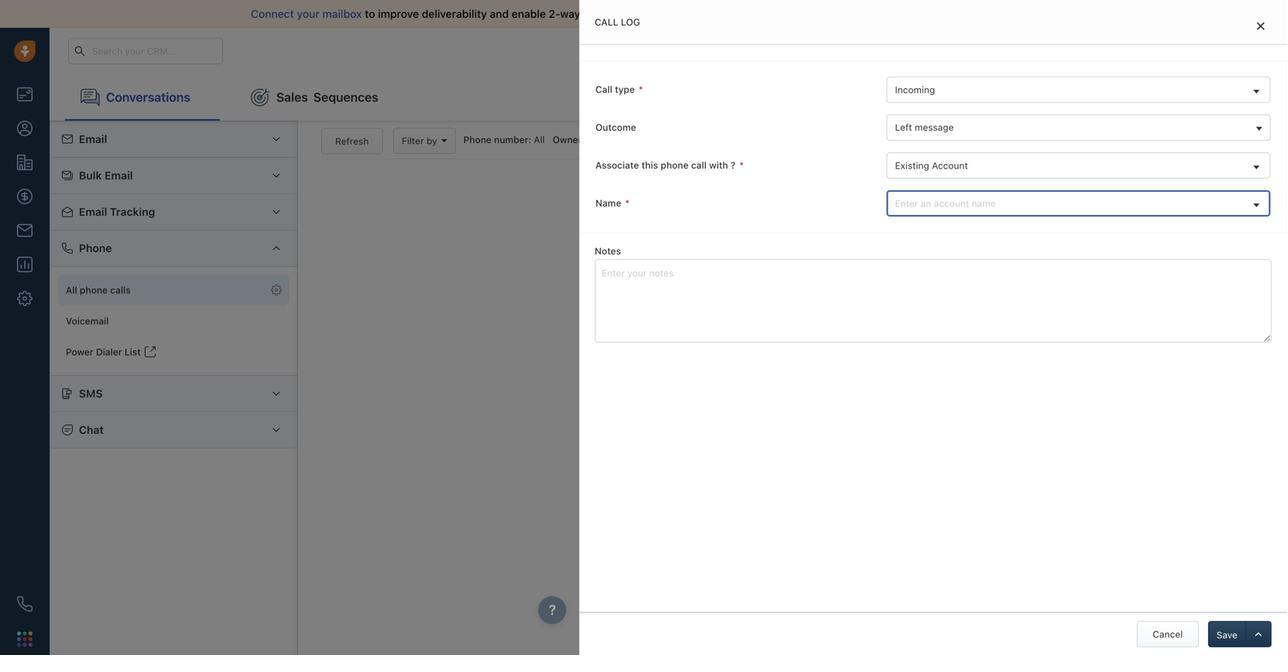 Task type: describe. For each thing, give the bounding box(es) containing it.
existing account
[[895, 160, 968, 171]]

conversations link
[[65, 74, 220, 121]]

call type
[[596, 84, 635, 95]]

by
[[427, 135, 437, 146]]

?
[[731, 160, 736, 171]]

connect
[[251, 7, 294, 20]]

and
[[490, 7, 509, 20]]

filter
[[402, 135, 424, 146]]

deliverability
[[422, 7, 487, 20]]

sync
[[583, 7, 607, 20]]

left message button
[[887, 115, 1271, 141]]

associate
[[596, 160, 639, 171]]

plans
[[1040, 45, 1064, 56]]

phone number : all owner :
[[464, 134, 587, 145]]

log
[[621, 17, 640, 27]]

number
[[494, 134, 529, 145]]

with
[[709, 160, 728, 171]]

refresh button
[[321, 128, 383, 155]]

tab list containing conversations
[[50, 74, 1287, 121]]

conversations
[[106, 90, 190, 105]]

an
[[921, 198, 932, 209]]

voicemail
[[66, 316, 109, 327]]

cancel
[[1153, 629, 1183, 640]]

name
[[972, 198, 996, 209]]

call for call type
[[596, 84, 613, 95]]

left
[[895, 122, 912, 133]]

power
[[66, 347, 93, 358]]

account
[[932, 160, 968, 171]]

sales
[[276, 90, 308, 105]]

filter by button
[[393, 128, 456, 154]]

phone
[[661, 160, 689, 171]]

this
[[642, 160, 658, 171]]

existing
[[895, 160, 930, 171]]

sales sequences
[[276, 90, 379, 105]]

2 : from the left
[[582, 134, 585, 145]]

explore
[[1004, 45, 1037, 56]]

explore plans
[[1004, 45, 1064, 56]]

enter
[[895, 198, 918, 209]]

explore plans link
[[995, 41, 1072, 60]]

phone element
[[9, 589, 40, 620]]

phone for phone number : all owner :
[[464, 134, 492, 145]]

2-
[[549, 7, 560, 20]]

improve
[[378, 7, 419, 20]]

freshworks switcher image
[[17, 632, 33, 647]]

close image
[[1257, 22, 1265, 31]]

your
[[297, 7, 320, 20]]

call
[[691, 160, 707, 171]]

existing account link
[[888, 153, 1270, 178]]

dialer
[[96, 347, 122, 358]]



Task type: vqa. For each thing, say whether or not it's contained in the screenshot.
Outcome
yes



Task type: locate. For each thing, give the bounding box(es) containing it.
associate this phone call with ?
[[596, 160, 736, 171]]

outcome
[[596, 122, 636, 133]]

conversations.
[[653, 7, 728, 20]]

0 vertical spatial call
[[595, 17, 619, 27]]

: right "all"
[[582, 134, 585, 145]]

0 horizontal spatial phone
[[79, 242, 112, 255]]

account
[[934, 198, 969, 209]]

dialog
[[579, 0, 1287, 656]]

enter an account name
[[895, 198, 996, 209]]

0 horizontal spatial :
[[529, 134, 531, 145]]

enter an account name link
[[888, 191, 1270, 216]]

1 horizontal spatial :
[[582, 134, 585, 145]]

message
[[915, 122, 954, 133]]

1 : from the left
[[529, 134, 531, 145]]

incoming link
[[888, 77, 1270, 102]]

to
[[365, 7, 375, 20]]

tab list
[[50, 74, 1287, 121]]

0 vertical spatial phone
[[464, 134, 492, 145]]

phone for phone
[[79, 242, 112, 255]]

mailbox
[[322, 7, 362, 20]]

type
[[615, 84, 635, 95]]

way
[[560, 7, 580, 20]]

save button
[[1208, 622, 1246, 648]]

connect your mailbox link
[[251, 7, 365, 20]]

call left log
[[595, 17, 619, 27]]

incoming
[[895, 84, 935, 95]]

save
[[1217, 630, 1238, 641]]

enable
[[512, 7, 546, 20]]

phone image
[[17, 597, 33, 612]]

voicemail link
[[58, 306, 289, 337]]

dialog containing call log
[[579, 0, 1287, 656]]

left message
[[895, 122, 954, 133]]

email
[[623, 7, 651, 20]]

list
[[125, 347, 141, 358]]

of
[[610, 7, 620, 20]]

connect your mailbox to improve deliverability and enable 2-way sync of email conversations.
[[251, 7, 728, 20]]

sequences
[[313, 90, 379, 105]]

cancel button
[[1137, 622, 1199, 648]]

phone
[[464, 134, 492, 145], [79, 242, 112, 255]]

power dialer list
[[66, 347, 141, 358]]

1 vertical spatial call
[[596, 84, 613, 95]]

owner
[[553, 134, 582, 145]]

sales sequences link
[[235, 74, 394, 121]]

Search your CRM... text field
[[68, 38, 223, 64]]

power dialer list link
[[58, 337, 289, 368]]

notes
[[595, 246, 621, 257]]

1 vertical spatial phone
[[79, 242, 112, 255]]

1 horizontal spatial phone
[[464, 134, 492, 145]]

phone up "voicemail"
[[79, 242, 112, 255]]

filter by
[[402, 135, 437, 146]]

refresh
[[335, 136, 369, 147]]

call
[[595, 17, 619, 27], [596, 84, 613, 95]]

phone left number
[[464, 134, 492, 145]]

all
[[534, 134, 545, 145]]

Enter your notes text field
[[595, 259, 1272, 343]]

call left type
[[596, 84, 613, 95]]

: left "all"
[[529, 134, 531, 145]]

:
[[529, 134, 531, 145], [582, 134, 585, 145]]

name
[[596, 198, 622, 209]]

call for call log
[[595, 17, 619, 27]]

call log
[[595, 17, 640, 27]]



